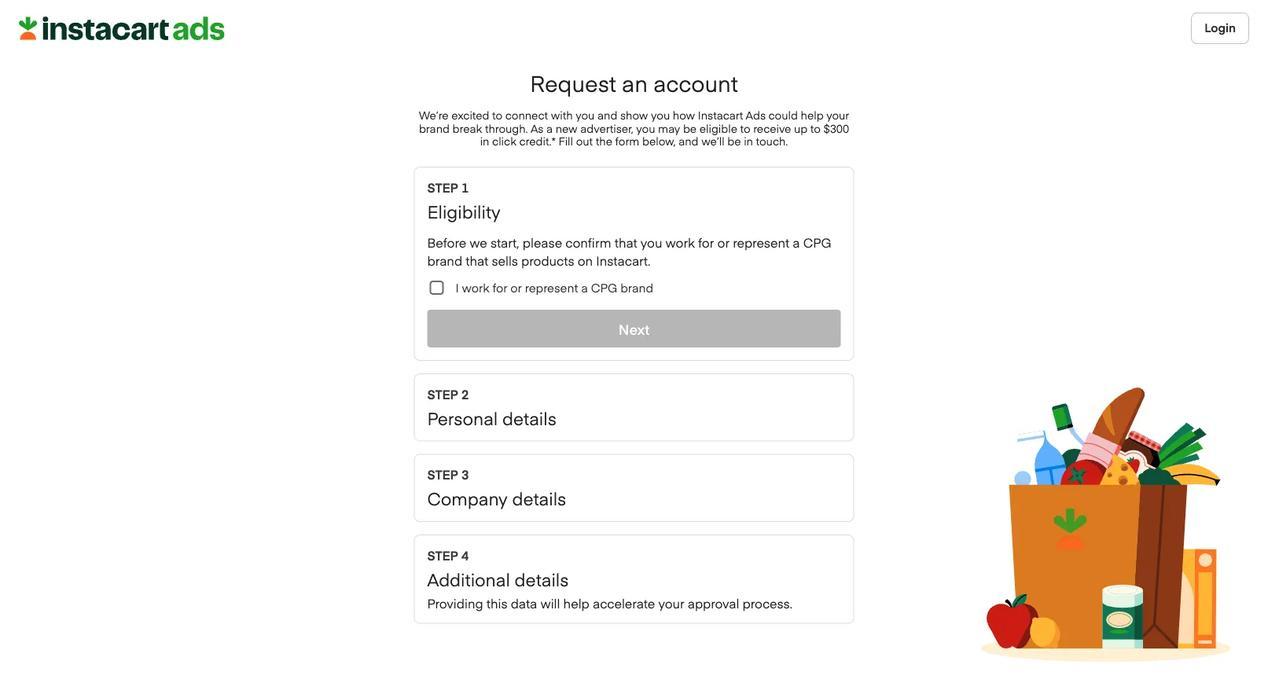 Task type: locate. For each thing, give the bounding box(es) containing it.
ads
[[746, 107, 766, 122]]

step left 1
[[427, 179, 458, 195]]

1 horizontal spatial that
[[615, 234, 638, 251]]

and left we'll
[[679, 133, 699, 148]]

for
[[698, 234, 714, 251], [493, 280, 508, 296]]

the
[[596, 133, 613, 148]]

help
[[801, 107, 824, 122], [564, 595, 590, 611]]

instacart shopping bag image
[[982, 388, 1231, 662]]

1 vertical spatial your
[[659, 595, 685, 611]]

1 horizontal spatial or
[[718, 234, 730, 251]]

a
[[547, 120, 553, 135], [793, 234, 800, 251], [581, 280, 588, 296]]

3 step from the top
[[427, 466, 458, 483]]

touch.
[[756, 133, 788, 148]]

you left "how"
[[651, 107, 670, 122]]

step inside step 4 additional details providing this data will help accelerate your approval process.
[[427, 547, 458, 564]]

be
[[683, 120, 697, 135], [728, 133, 741, 148]]

you inside the before we start, please confirm that you work for or represent a cpg brand that sells products on instacart.
[[641, 234, 663, 251]]

instacart
[[698, 107, 743, 122]]

i work for or represent a cpg brand
[[456, 280, 654, 296]]

cpg inside the before we start, please confirm that you work for or represent a cpg brand that sells products on instacart.
[[804, 234, 832, 251]]

1 vertical spatial details
[[512, 487, 566, 510]]

0 vertical spatial cpg
[[804, 234, 832, 251]]

with
[[551, 107, 573, 122]]

that down we
[[466, 252, 489, 268]]

step for eligibility
[[427, 179, 458, 195]]

or
[[718, 234, 730, 251], [511, 280, 522, 296]]

on
[[578, 252, 593, 268]]

0 horizontal spatial help
[[564, 595, 590, 611]]

you left may
[[637, 120, 656, 135]]

brand down instacart.
[[621, 280, 654, 296]]

0 vertical spatial a
[[547, 120, 553, 135]]

2 horizontal spatial a
[[793, 234, 800, 251]]

1 vertical spatial cpg
[[591, 280, 618, 296]]

2 vertical spatial details
[[515, 567, 569, 591]]

0 vertical spatial details
[[503, 406, 557, 430]]

in left touch.
[[744, 133, 753, 148]]

1 vertical spatial brand
[[427, 252, 463, 268]]

login
[[1205, 19, 1236, 35]]

click
[[492, 133, 517, 148]]

details inside step 4 additional details providing this data will help accelerate your approval process.
[[515, 567, 569, 591]]

0 vertical spatial help
[[801, 107, 824, 122]]

step for company details
[[427, 466, 458, 483]]

before
[[427, 234, 467, 251]]

0 vertical spatial represent
[[733, 234, 790, 251]]

1 horizontal spatial work
[[666, 234, 695, 251]]

0 vertical spatial and
[[598, 107, 618, 122]]

0 horizontal spatial a
[[547, 120, 553, 135]]

help right "will"
[[564, 595, 590, 611]]

1 horizontal spatial your
[[827, 107, 850, 122]]

details for personal details
[[503, 406, 557, 430]]

to right up
[[811, 120, 821, 135]]

1 vertical spatial or
[[511, 280, 522, 296]]

0 horizontal spatial in
[[480, 133, 490, 148]]

confirm
[[566, 234, 612, 251]]

1 vertical spatial represent
[[525, 280, 578, 296]]

1 vertical spatial work
[[462, 280, 490, 296]]

break
[[453, 120, 482, 135]]

your right up
[[827, 107, 850, 122]]

2 vertical spatial brand
[[621, 280, 654, 296]]

will
[[541, 595, 560, 611]]

details inside step 2 personal details
[[503, 406, 557, 430]]

2 step from the top
[[427, 386, 458, 402]]

and
[[598, 107, 618, 122], [679, 133, 699, 148]]

brand down before on the top left of the page
[[427, 252, 463, 268]]

1 vertical spatial a
[[793, 234, 800, 251]]

1 step from the top
[[427, 179, 458, 195]]

instacart.
[[596, 252, 651, 268]]

details right company
[[512, 487, 566, 510]]

you
[[576, 107, 595, 122], [651, 107, 670, 122], [637, 120, 656, 135], [641, 234, 663, 251]]

step 3 company details
[[427, 466, 566, 510]]

before we start, please confirm that you work for or represent a cpg brand that sells products on instacart.
[[427, 234, 832, 268]]

eligibility
[[427, 199, 501, 223]]

step 2 personal details
[[427, 386, 557, 430]]

1 vertical spatial that
[[466, 252, 489, 268]]

credit.*
[[520, 133, 556, 148]]

0 horizontal spatial be
[[683, 120, 697, 135]]

details right personal
[[503, 406, 557, 430]]

that
[[615, 234, 638, 251], [466, 252, 489, 268]]

help right could
[[801, 107, 824, 122]]

next
[[619, 319, 650, 338]]

1 horizontal spatial for
[[698, 234, 714, 251]]

1 horizontal spatial cpg
[[804, 234, 832, 251]]

step left 2
[[427, 386, 458, 402]]

step inside step 3 company details
[[427, 466, 458, 483]]

0 horizontal spatial for
[[493, 280, 508, 296]]

could
[[769, 107, 798, 122]]

details up "will"
[[515, 567, 569, 591]]

may
[[658, 120, 681, 135]]

represent
[[733, 234, 790, 251], [525, 280, 578, 296]]

step inside step 2 personal details
[[427, 386, 458, 402]]

1 horizontal spatial in
[[744, 133, 753, 148]]

advertiser,
[[581, 120, 634, 135]]

1 horizontal spatial represent
[[733, 234, 790, 251]]

be right may
[[683, 120, 697, 135]]

personal
[[427, 406, 498, 430]]

to right excited
[[492, 107, 503, 122]]

details
[[503, 406, 557, 430], [512, 487, 566, 510], [515, 567, 569, 591]]

that up instacart.
[[615, 234, 638, 251]]

products
[[522, 252, 575, 268]]

step
[[427, 179, 458, 195], [427, 386, 458, 402], [427, 466, 458, 483], [427, 547, 458, 564]]

0 vertical spatial or
[[718, 234, 730, 251]]

accelerate
[[593, 595, 655, 611]]

0 vertical spatial work
[[666, 234, 695, 251]]

a inside the before we start, please confirm that you work for or represent a cpg brand that sells products on instacart.
[[793, 234, 800, 251]]

cpg
[[804, 234, 832, 251], [591, 280, 618, 296]]

to
[[492, 107, 503, 122], [741, 120, 751, 135], [811, 120, 821, 135]]

0 vertical spatial your
[[827, 107, 850, 122]]

to left receive
[[741, 120, 751, 135]]

1 horizontal spatial to
[[741, 120, 751, 135]]

details inside step 3 company details
[[512, 487, 566, 510]]

you up instacart.
[[641, 234, 663, 251]]

1 horizontal spatial a
[[581, 280, 588, 296]]

4 step from the top
[[427, 547, 458, 564]]

step for personal details
[[427, 386, 458, 402]]

your inside we're excited to connect with you and show you how instacart ads could help your brand break through. as a new advertiser, you may be eligible to receive up to $300 in click credit.* fill out the form below, and we'll be in touch.
[[827, 107, 850, 122]]

a inside we're excited to connect with you and show you how instacart ads could help your brand break through. as a new advertiser, you may be eligible to receive up to $300 in click credit.* fill out the form below, and we'll be in touch.
[[547, 120, 553, 135]]

brand inside the before we start, please confirm that you work for or represent a cpg brand that sells products on instacart.
[[427, 252, 463, 268]]

step left 4 at bottom left
[[427, 547, 458, 564]]

help inside step 4 additional details providing this data will help accelerate your approval process.
[[564, 595, 590, 611]]

in left click
[[480, 133, 490, 148]]

1 vertical spatial help
[[564, 595, 590, 611]]

be right we'll
[[728, 133, 741, 148]]

1 vertical spatial and
[[679, 133, 699, 148]]

step inside step 1 eligibility
[[427, 179, 458, 195]]

step left the 3
[[427, 466, 458, 483]]

eligible
[[700, 120, 738, 135]]

brand
[[419, 120, 450, 135], [427, 252, 463, 268], [621, 280, 654, 296]]

please
[[523, 234, 562, 251]]

0 vertical spatial brand
[[419, 120, 450, 135]]

receive
[[754, 120, 792, 135]]

in
[[480, 133, 490, 148], [744, 133, 753, 148]]

additional
[[427, 567, 510, 591]]

0 horizontal spatial your
[[659, 595, 685, 611]]

3
[[462, 466, 469, 483]]

your left approval
[[659, 595, 685, 611]]

your
[[827, 107, 850, 122], [659, 595, 685, 611]]

excited
[[452, 107, 490, 122]]

1 horizontal spatial help
[[801, 107, 824, 122]]

brand left break
[[419, 120, 450, 135]]

connect
[[506, 107, 548, 122]]

and up 'the' at left top
[[598, 107, 618, 122]]

work
[[666, 234, 695, 251], [462, 280, 490, 296]]

an
[[622, 67, 648, 97]]

0 vertical spatial for
[[698, 234, 714, 251]]

your inside step 4 additional details providing this data will help accelerate your approval process.
[[659, 595, 685, 611]]



Task type: vqa. For each thing, say whether or not it's contained in the screenshot.
the right the to
yes



Task type: describe. For each thing, give the bounding box(es) containing it.
2 in from the left
[[744, 133, 753, 148]]

process.
[[743, 595, 793, 611]]

2
[[462, 386, 469, 402]]

step 1 eligibility
[[427, 179, 501, 223]]

below,
[[643, 133, 676, 148]]

1 horizontal spatial be
[[728, 133, 741, 148]]

we'll
[[702, 133, 725, 148]]

new
[[556, 120, 578, 135]]

2 horizontal spatial to
[[811, 120, 821, 135]]

up
[[794, 120, 808, 135]]

account
[[654, 67, 738, 97]]

1 horizontal spatial and
[[679, 133, 699, 148]]

request
[[530, 67, 616, 97]]

you right the with
[[576, 107, 595, 122]]

0 horizontal spatial represent
[[525, 280, 578, 296]]

this
[[487, 595, 508, 611]]

next button
[[427, 310, 841, 348]]

we're excited to connect with you and show you how instacart ads could help your brand break through. as a new advertiser, you may be eligible to receive up to $300 in click credit.* fill out the form below, and we'll be in touch.
[[419, 107, 850, 148]]

sells
[[492, 252, 518, 268]]

request an account
[[530, 67, 738, 97]]

show
[[621, 107, 648, 122]]

we're
[[419, 107, 449, 122]]

fill
[[559, 133, 573, 148]]

0 horizontal spatial to
[[492, 107, 503, 122]]

out
[[576, 133, 593, 148]]

instacart logo image
[[19, 17, 224, 40]]

represent inside the before we start, please confirm that you work for or represent a cpg brand that sells products on instacart.
[[733, 234, 790, 251]]

details for company details
[[512, 487, 566, 510]]

help inside we're excited to connect with you and show you how instacart ads could help your brand break through. as a new advertiser, you may be eligible to receive up to $300 in click credit.* fill out the form below, and we'll be in touch.
[[801, 107, 824, 122]]

0 horizontal spatial and
[[598, 107, 618, 122]]

1
[[462, 179, 469, 195]]

step 4 additional details providing this data will help accelerate your approval process.
[[427, 547, 793, 611]]

login button
[[1192, 13, 1250, 44]]

0 horizontal spatial work
[[462, 280, 490, 296]]

as
[[531, 120, 544, 135]]

or inside the before we start, please confirm that you work for or represent a cpg brand that sells products on instacart.
[[718, 234, 730, 251]]

start,
[[491, 234, 520, 251]]

through.
[[485, 120, 528, 135]]

4
[[462, 547, 469, 564]]

providing
[[427, 595, 483, 611]]

form
[[616, 133, 640, 148]]

company
[[427, 487, 508, 510]]

1 in from the left
[[480, 133, 490, 148]]

$300
[[824, 120, 850, 135]]

data
[[511, 595, 537, 611]]

brand inside we're excited to connect with you and show you how instacart ads could help your brand break through. as a new advertiser, you may be eligible to receive up to $300 in click credit.* fill out the form below, and we'll be in touch.
[[419, 120, 450, 135]]

how
[[673, 107, 695, 122]]

for inside the before we start, please confirm that you work for or represent a cpg brand that sells products on instacart.
[[698, 234, 714, 251]]

0 horizontal spatial cpg
[[591, 280, 618, 296]]

2 vertical spatial a
[[581, 280, 588, 296]]

work inside the before we start, please confirm that you work for or represent a cpg brand that sells products on instacart.
[[666, 234, 695, 251]]

i
[[456, 280, 459, 296]]

0 horizontal spatial that
[[466, 252, 489, 268]]

approval
[[688, 595, 740, 611]]

1 vertical spatial for
[[493, 280, 508, 296]]

we
[[470, 234, 487, 251]]

0 horizontal spatial or
[[511, 280, 522, 296]]

0 vertical spatial that
[[615, 234, 638, 251]]



